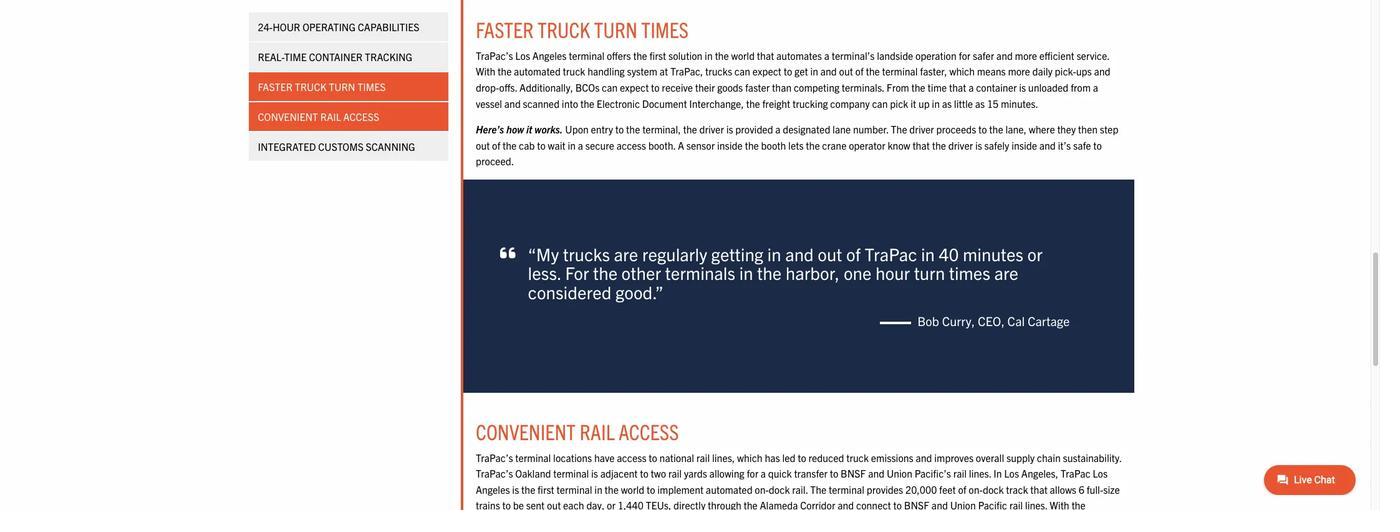 Task type: vqa. For each thing, say whether or not it's contained in the screenshot.
the dock inside the 1ST IN CALIFORNIA TO IMPLEMENT AUTOMATED TRUCK HANDLING SYSTEM, ON-DOCK RAIL, AND CUSTOMS SCANNING
no



Task type: locate. For each thing, give the bounding box(es) containing it.
turn down container
[[329, 80, 356, 93]]

1 vertical spatial trapac's
[[476, 452, 513, 464]]

has
[[765, 452, 780, 464]]

of inside "my trucks are regularly getting in and out of trapac in 40 minutes or less. for the other terminals in the harbor, one hour turn times are considered good."
[[847, 242, 861, 265]]

the up the know
[[891, 123, 908, 135]]

1 vertical spatial or
[[607, 499, 616, 510]]

as left little
[[943, 97, 952, 110]]

or inside "trapac's terminal locations have access to national rail lines, which has led to reduced truck emissions and improves overall supply chain sustainability. trapac's oakland terminal is adjacent to two rail yards allowing for a quick transfer to bnsf and union pacific's rail lines. in los angeles, trapac los angeles is the first terminal in the world to implement automated on-dock rail. the terminal provides 20,000 feet of on-dock track that allows 6 full-size trains to be sent out each day, or 1,440 teus, directly through the alameda corridor and connect to bnsf and union pacific rail lines. with"
[[607, 499, 616, 510]]

to up 'two'
[[649, 452, 658, 464]]

0 vertical spatial convenient
[[258, 110, 319, 123]]

sustainability.
[[1063, 452, 1122, 464]]

1 vertical spatial truck
[[847, 452, 869, 464]]

the left "terminal,"
[[626, 123, 640, 135]]

access
[[344, 110, 380, 123], [619, 418, 679, 445]]

of
[[856, 65, 864, 78], [492, 139, 501, 151], [847, 242, 861, 265], [959, 483, 967, 496]]

the up corridor
[[811, 483, 827, 496]]

truck down time
[[295, 80, 327, 93]]

0 horizontal spatial access
[[344, 110, 380, 123]]

trapac inside "trapac's terminal locations have access to national rail lines, which has led to reduced truck emissions and improves overall supply chain sustainability. trapac's oakland terminal is adjacent to two rail yards allowing for a quick transfer to bnsf and union pacific's rail lines. in los angeles, trapac los angeles is the first terminal in the world to implement automated on-dock rail. the terminal provides 20,000 feet of on-dock track that allows 6 full-size trains to be sent out each day, or 1,440 teus, directly through the alameda corridor and connect to bnsf and union pacific rail lines. with"
[[1061, 467, 1091, 480]]

time
[[928, 81, 947, 94]]

expect up faster
[[753, 65, 782, 78]]

of up proceed.
[[492, 139, 501, 151]]

upon entry to the terminal, the driver is provided a designated lane number. the driver proceeds to the lane, where they then step out of the cab to wait in a secure access booth. a sensor inside the booth lets the crane operator know that the driver is safely inside and it's safe to proceed.
[[476, 123, 1119, 167]]

and left it's at the top
[[1040, 139, 1056, 151]]

which down safer on the right top
[[950, 65, 975, 78]]

out right sent
[[547, 499, 561, 510]]

offs.
[[499, 81, 517, 94]]

access up adjacent
[[617, 452, 647, 464]]

truck
[[563, 65, 586, 78], [847, 452, 869, 464]]

0 vertical spatial more
[[1015, 49, 1038, 62]]

0 horizontal spatial truck
[[295, 80, 327, 93]]

out down here's
[[476, 139, 490, 151]]

or right "minutes"
[[1028, 242, 1043, 265]]

proceed.
[[476, 155, 514, 167]]

offers
[[607, 49, 631, 62]]

of left hour
[[847, 242, 861, 265]]

more up daily
[[1015, 49, 1038, 62]]

it's
[[1058, 139, 1071, 151]]

0 vertical spatial truck
[[563, 65, 586, 78]]

1 vertical spatial access
[[617, 452, 647, 464]]

2 horizontal spatial los
[[1093, 467, 1108, 480]]

rail up integrated customs scanning
[[321, 110, 342, 123]]

for
[[565, 262, 589, 284]]

first inside "trapac's terminal locations have access to national rail lines, which has led to reduced truck emissions and improves overall supply chain sustainability. trapac's oakland terminal is adjacent to two rail yards allowing for a quick transfer to bnsf and union pacific's rail lines. in los angeles, trapac los angeles is the first terminal in the world to implement automated on-dock rail. the terminal provides 20,000 feet of on-dock track that allows 6 full-size trains to be sent out each day, or 1,440 teus, directly through the alameda corridor and connect to bnsf and union pacific rail lines. with"
[[538, 483, 555, 496]]

1 horizontal spatial it
[[911, 97, 917, 110]]

0 vertical spatial union
[[887, 467, 913, 480]]

first
[[650, 49, 666, 62], [538, 483, 555, 496]]

0 horizontal spatial faster truck turn times
[[258, 80, 386, 93]]

chain
[[1037, 452, 1061, 464]]

little
[[954, 97, 973, 110]]

the up "up"
[[912, 81, 926, 94]]

quick
[[769, 467, 792, 480]]

a left quick
[[761, 467, 766, 480]]

can down handling
[[602, 81, 618, 94]]

2 inside from the left
[[1012, 139, 1038, 151]]

can up goods
[[735, 65, 751, 78]]

in inside "trapac's terminal locations have access to national rail lines, which has led to reduced truck emissions and improves overall supply chain sustainability. trapac's oakland terminal is adjacent to two rail yards allowing for a quick transfer to bnsf and union pacific's rail lines. in los angeles, trapac los angeles is the first terminal in the world to implement automated on-dock rail. the terminal provides 20,000 feet of on-dock track that allows 6 full-size trains to be sent out each day, or 1,440 teus, directly through the alameda corridor and connect to bnsf and union pacific rail lines. with"
[[595, 483, 603, 496]]

0 vertical spatial trapac's
[[476, 49, 513, 62]]

0 vertical spatial expect
[[753, 65, 782, 78]]

are right times
[[995, 262, 1019, 284]]

convenient rail access link
[[249, 102, 449, 131]]

access inside 'convenient rail access' link
[[344, 110, 380, 123]]

3 trapac's from the top
[[476, 467, 513, 480]]

0 horizontal spatial are
[[614, 242, 638, 265]]

1 inside from the left
[[717, 139, 743, 151]]

for inside trapac's los angeles terminal offers the first solution in the world that automates a terminal's landside operation for safer and more efficient service. with the automated truck handling system at trapac, trucks can expect to get in and out of the terminal faster, which means more daily pick-ups and drop-offs. additionally, bcos can expect to receive their goods faster than competing terminals. from the time that a container is unloaded from a vessel and scanned into the electronic document interchange, the freight trucking company can pick it up in as little as 15 minutes.
[[959, 49, 971, 62]]

angeles up the additionally,
[[533, 49, 567, 62]]

is down have
[[591, 467, 598, 480]]

1 horizontal spatial driver
[[910, 123, 935, 135]]

1 horizontal spatial convenient rail access
[[476, 418, 679, 445]]

electronic
[[597, 97, 640, 110]]

automated inside "trapac's terminal locations have access to national rail lines, which has led to reduced truck emissions and improves overall supply chain sustainability. trapac's oakland terminal is adjacent to two rail yards allowing for a quick transfer to bnsf and union pacific's rail lines. in los angeles, trapac los angeles is the first terminal in the world to implement automated on-dock rail. the terminal provides 20,000 feet of on-dock track that allows 6 full-size trains to be sent out each day, or 1,440 teus, directly through the alameda corridor and connect to bnsf and union pacific rail lines. with"
[[706, 483, 753, 496]]

6
[[1079, 483, 1085, 496]]

lines,
[[712, 452, 735, 464]]

driver
[[700, 123, 724, 135], [910, 123, 935, 135], [949, 139, 973, 151]]

improves
[[935, 452, 974, 464]]

good."
[[616, 281, 664, 303]]

first up at
[[650, 49, 666, 62]]

los up offs.
[[516, 49, 530, 62]]

the
[[634, 49, 648, 62], [715, 49, 729, 62], [498, 65, 512, 78], [866, 65, 880, 78], [912, 81, 926, 94], [581, 97, 595, 110], [746, 97, 760, 110], [626, 123, 640, 135], [683, 123, 697, 135], [990, 123, 1004, 135], [503, 139, 517, 151], [745, 139, 759, 151], [806, 139, 820, 151], [933, 139, 946, 151], [593, 262, 618, 284], [757, 262, 782, 284], [522, 483, 536, 496], [605, 483, 619, 496], [744, 499, 758, 510]]

0 vertical spatial can
[[735, 65, 751, 78]]

access down 'faster truck turn times' link
[[344, 110, 380, 123]]

0 horizontal spatial convenient rail access
[[258, 110, 380, 123]]

be
[[513, 499, 524, 510]]

capabilities
[[358, 21, 420, 33]]

with down allows
[[1050, 499, 1070, 510]]

truck inside "trapac's terminal locations have access to national rail lines, which has led to reduced truck emissions and improves overall supply chain sustainability. trapac's oakland terminal is adjacent to two rail yards allowing for a quick transfer to bnsf and union pacific's rail lines. in los angeles, trapac los angeles is the first terminal in the world to implement automated on-dock rail. the terminal provides 20,000 feet of on-dock track that allows 6 full-size trains to be sent out each day, or 1,440 teus, directly through the alameda corridor and connect to bnsf and union pacific rail lines. with"
[[847, 452, 869, 464]]

freight
[[763, 97, 791, 110]]

1 horizontal spatial first
[[650, 49, 666, 62]]

1 vertical spatial trapac
[[1061, 467, 1091, 480]]

2 vertical spatial trapac's
[[476, 467, 513, 480]]

convenient rail access
[[258, 110, 380, 123], [476, 418, 679, 445]]

hour
[[273, 21, 301, 33]]

0 horizontal spatial times
[[358, 80, 386, 93]]

terminal
[[569, 49, 605, 62], [883, 65, 918, 78], [516, 452, 551, 464], [554, 467, 589, 480], [557, 483, 592, 496], [829, 483, 865, 496]]

the down the "how"
[[503, 139, 517, 151]]

the down provided
[[745, 139, 759, 151]]

times
[[949, 262, 991, 284]]

lane,
[[1006, 123, 1027, 135]]

and
[[997, 49, 1013, 62], [821, 65, 837, 78], [1095, 65, 1111, 78], [505, 97, 521, 110], [1040, 139, 1056, 151], [786, 242, 814, 265], [916, 452, 932, 464], [869, 467, 885, 480], [838, 499, 854, 510], [932, 499, 948, 510]]

to up teus,
[[647, 483, 655, 496]]

faster truck turn times down real-time container tracking
[[258, 80, 386, 93]]

connect
[[857, 499, 891, 510]]

provided
[[736, 123, 773, 135]]

1 horizontal spatial expect
[[753, 65, 782, 78]]

in right wait
[[568, 139, 576, 151]]

1 horizontal spatial union
[[951, 499, 976, 510]]

access inside "trapac's terminal locations have access to national rail lines, which has led to reduced truck emissions and improves overall supply chain sustainability. trapac's oakland terminal is adjacent to two rail yards allowing for a quick transfer to bnsf and union pacific's rail lines. in los angeles, trapac los angeles is the first terminal in the world to implement automated on-dock rail. the terminal provides 20,000 feet of on-dock track that allows 6 full-size trains to be sent out each day, or 1,440 teus, directly through the alameda corridor and connect to bnsf and union pacific rail lines. with"
[[617, 452, 647, 464]]

expect
[[753, 65, 782, 78], [620, 81, 649, 94]]

1 horizontal spatial which
[[950, 65, 975, 78]]

the right through
[[744, 499, 758, 510]]

that down angeles, at the bottom of page
[[1031, 483, 1048, 496]]

0 horizontal spatial angeles
[[476, 483, 510, 496]]

operating
[[303, 21, 356, 33]]

works.
[[535, 123, 563, 135]]

a
[[678, 139, 685, 151]]

world up 1,440
[[621, 483, 645, 496]]

1 vertical spatial convenient rail access
[[476, 418, 679, 445]]

1 horizontal spatial faster truck turn times
[[476, 15, 689, 42]]

1 horizontal spatial the
[[891, 123, 908, 135]]

1 horizontal spatial automated
[[706, 483, 753, 496]]

out inside "upon entry to the terminal, the driver is provided a designated lane number. the driver proceeds to the lane, where they then step out of the cab to wait in a secure access booth. a sensor inside the booth lets the crane operator know that the driver is safely inside and it's safe to proceed."
[[476, 139, 490, 151]]

1 vertical spatial it
[[527, 123, 533, 135]]

of inside "upon entry to the terminal, the driver is provided a designated lane number. the driver proceeds to the lane, where they then step out of the cab to wait in a secure access booth. a sensor inside the booth lets the crane operator know that the driver is safely inside and it's safe to proceed."
[[492, 139, 501, 151]]

los right in at the bottom of the page
[[1005, 467, 1020, 480]]

1 horizontal spatial los
[[1005, 467, 1020, 480]]

rail
[[697, 452, 710, 464], [669, 467, 682, 480], [954, 467, 967, 480], [1010, 499, 1023, 510]]

1 vertical spatial with
[[1050, 499, 1070, 510]]

bnsf
[[841, 467, 866, 480], [905, 499, 930, 510]]

than
[[772, 81, 792, 94]]

1 vertical spatial expect
[[620, 81, 649, 94]]

1 horizontal spatial dock
[[983, 483, 1004, 496]]

more left daily
[[1008, 65, 1031, 78]]

cab
[[519, 139, 535, 151]]

step
[[1100, 123, 1119, 135]]

1 vertical spatial convenient
[[476, 418, 576, 445]]

feet
[[940, 483, 956, 496]]

1 horizontal spatial world
[[731, 49, 755, 62]]

1 horizontal spatial bnsf
[[905, 499, 930, 510]]

entry
[[591, 123, 613, 135]]

faster
[[746, 81, 770, 94]]

1 horizontal spatial truck
[[538, 15, 590, 42]]

0 horizontal spatial trucks
[[563, 242, 610, 265]]

0 vertical spatial trucks
[[706, 65, 733, 78]]

0 horizontal spatial rail
[[321, 110, 342, 123]]

as left 15
[[976, 97, 985, 110]]

driver down proceeds
[[949, 139, 973, 151]]

0 vertical spatial bnsf
[[841, 467, 866, 480]]

expect down system
[[620, 81, 649, 94]]

is
[[1020, 81, 1026, 94], [727, 123, 733, 135], [976, 139, 983, 151], [591, 467, 598, 480], [512, 483, 519, 496]]

rail down national
[[669, 467, 682, 480]]

0 vertical spatial truck
[[538, 15, 590, 42]]

0 vertical spatial access
[[617, 139, 646, 151]]

0 horizontal spatial trapac
[[865, 242, 917, 265]]

which inside "trapac's terminal locations have access to national rail lines, which has led to reduced truck emissions and improves overall supply chain sustainability. trapac's oakland terminal is adjacent to two rail yards allowing for a quick transfer to bnsf and union pacific's rail lines. in los angeles, trapac los angeles is the first terminal in the world to implement automated on-dock rail. the terminal provides 20,000 feet of on-dock track that allows 6 full-size trains to be sent out each day, or 1,440 teus, directly through the alameda corridor and connect to bnsf and union pacific rail lines. with"
[[737, 452, 763, 464]]

2 horizontal spatial driver
[[949, 139, 973, 151]]

crane
[[823, 139, 847, 151]]

turn up offers
[[594, 15, 638, 42]]

world inside trapac's los angeles terminal offers the first solution in the world that automates a terminal's landside operation for safer and more efficient service. with the automated truck handling system at trapac, trucks can expect to get in and out of the terminal faster, which means more daily pick-ups and drop-offs. additionally, bcos can expect to receive their goods faster than competing terminals. from the time that a container is unloaded from a vessel and scanned into the electronic document interchange, the freight trucking company can pick it up in as little as 15 minutes.
[[731, 49, 755, 62]]

bnsf down 20,000
[[905, 499, 930, 510]]

from
[[887, 81, 910, 94]]

for left safer on the right top
[[959, 49, 971, 62]]

1 vertical spatial for
[[747, 467, 759, 480]]

1 horizontal spatial for
[[959, 49, 971, 62]]

1 vertical spatial rail
[[580, 418, 615, 445]]

minutes
[[963, 242, 1024, 265]]

automates
[[777, 49, 822, 62]]

in up day,
[[595, 483, 603, 496]]

0 vertical spatial it
[[911, 97, 917, 110]]

trapac's
[[476, 49, 513, 62], [476, 452, 513, 464], [476, 467, 513, 480]]

dock up pacific
[[983, 483, 1004, 496]]

1 horizontal spatial with
[[1050, 499, 1070, 510]]

1 vertical spatial world
[[621, 483, 645, 496]]

trapac left 40
[[865, 242, 917, 265]]

faster,
[[920, 65, 948, 78]]

world inside "trapac's terminal locations have access to national rail lines, which has led to reduced truck emissions and improves overall supply chain sustainability. trapac's oakland terminal is adjacent to two rail yards allowing for a quick transfer to bnsf and union pacific's rail lines. in los angeles, trapac los angeles is the first terminal in the world to implement automated on-dock rail. the terminal provides 20,000 feet of on-dock track that allows 6 full-size trains to be sent out each day, or 1,440 teus, directly through the alameda corridor and connect to bnsf and union pacific rail lines. with"
[[621, 483, 645, 496]]

1 trapac's from the top
[[476, 49, 513, 62]]

the up safely
[[990, 123, 1004, 135]]

1 vertical spatial turn
[[329, 80, 356, 93]]

1 dock from the left
[[769, 483, 790, 496]]

and left one
[[786, 242, 814, 265]]

trapac inside "my trucks are regularly getting in and out of trapac in 40 minutes or less. for the other terminals in the harbor, one hour turn times are considered good."
[[865, 242, 917, 265]]

it right the "how"
[[527, 123, 533, 135]]

for
[[959, 49, 971, 62], [747, 467, 759, 480]]

0 vertical spatial faster
[[476, 15, 534, 42]]

union down 'emissions'
[[887, 467, 913, 480]]

of inside trapac's los angeles terminal offers the first solution in the world that automates a terminal's landside operation for safer and more efficient service. with the automated truck handling system at trapac, trucks can expect to get in and out of the terminal faster, which means more daily pick-ups and drop-offs. additionally, bcos can expect to receive their goods faster than competing terminals. from the time that a container is unloaded from a vessel and scanned into the electronic document interchange, the freight trucking company can pick it up in as little as 15 minutes.
[[856, 65, 864, 78]]

trapac's for oakland
[[476, 452, 513, 464]]

0 vertical spatial access
[[344, 110, 380, 123]]

is left provided
[[727, 123, 733, 135]]

access up national
[[619, 418, 679, 445]]

angeles,
[[1022, 467, 1059, 480]]

faster truck turn times up offers
[[476, 15, 689, 42]]

2 trapac's from the top
[[476, 452, 513, 464]]

and inside "upon entry to the terminal, the driver is provided a designated lane number. the driver proceeds to the lane, where they then step out of the cab to wait in a secure access booth. a sensor inside the booth lets the crane operator know that the driver is safely inside and it's safe to proceed."
[[1040, 139, 1056, 151]]

yards
[[684, 467, 707, 480]]

0 horizontal spatial the
[[811, 483, 827, 496]]

1 horizontal spatial can
[[735, 65, 751, 78]]

that
[[757, 49, 775, 62], [950, 81, 967, 94], [913, 139, 930, 151], [1031, 483, 1048, 496]]

automated
[[514, 65, 561, 78], [706, 483, 753, 496]]

lane
[[833, 123, 851, 135]]

2 vertical spatial can
[[872, 97, 888, 110]]

trapac
[[865, 242, 917, 265], [1061, 467, 1091, 480]]

with inside "trapac's terminal locations have access to national rail lines, which has led to reduced truck emissions and improves overall supply chain sustainability. trapac's oakland terminal is adjacent to two rail yards allowing for a quick transfer to bnsf and union pacific's rail lines. in los angeles, trapac los angeles is the first terminal in the world to implement automated on-dock rail. the terminal provides 20,000 feet of on-dock track that allows 6 full-size trains to be sent out each day, or 1,440 teus, directly through the alameda corridor and connect to bnsf and union pacific rail lines. with"
[[1050, 499, 1070, 510]]

is up be
[[512, 483, 519, 496]]

then
[[1079, 123, 1098, 135]]

1 horizontal spatial are
[[995, 262, 1019, 284]]

los
[[516, 49, 530, 62], [1005, 467, 1020, 480], [1093, 467, 1108, 480]]

which left has
[[737, 452, 763, 464]]

0 horizontal spatial can
[[602, 81, 618, 94]]

it
[[911, 97, 917, 110], [527, 123, 533, 135]]

0 horizontal spatial automated
[[514, 65, 561, 78]]

1 horizontal spatial lines.
[[1026, 499, 1048, 510]]

0 horizontal spatial on-
[[755, 483, 769, 496]]

1 vertical spatial faster truck turn times
[[258, 80, 386, 93]]

faster up offs.
[[476, 15, 534, 42]]

faster down real- at the left top
[[258, 80, 293, 93]]

0 horizontal spatial los
[[516, 49, 530, 62]]

0 horizontal spatial faster
[[258, 80, 293, 93]]

access
[[617, 139, 646, 151], [617, 452, 647, 464]]

curry,
[[943, 313, 975, 329]]

lines. down track
[[1026, 499, 1048, 510]]

document
[[642, 97, 687, 110]]

their
[[695, 81, 715, 94]]

convenient rail access up locations
[[476, 418, 679, 445]]

as
[[943, 97, 952, 110], [976, 97, 985, 110]]

world up goods
[[731, 49, 755, 62]]

out down terminal's
[[839, 65, 853, 78]]

trucks inside trapac's los angeles terminal offers the first solution in the world that automates a terminal's landside operation for safer and more efficient service. with the automated truck handling system at trapac, trucks can expect to get in and out of the terminal faster, which means more daily pick-ups and drop-offs. additionally, bcos can expect to receive their goods faster than competing terminals. from the time that a container is unloaded from a vessel and scanned into the electronic document interchange, the freight trucking company can pick it up in as little as 15 minutes.
[[706, 65, 733, 78]]

the
[[891, 123, 908, 135], [811, 483, 827, 496]]

in
[[705, 49, 713, 62], [811, 65, 819, 78], [932, 97, 940, 110], [568, 139, 576, 151], [768, 242, 782, 265], [921, 242, 935, 265], [740, 262, 753, 284], [595, 483, 603, 496]]

ups
[[1077, 65, 1092, 78]]

1 vertical spatial which
[[737, 452, 763, 464]]

0 horizontal spatial truck
[[563, 65, 586, 78]]

less.
[[528, 262, 561, 284]]

0 horizontal spatial with
[[476, 65, 496, 78]]

supply
[[1007, 452, 1035, 464]]

it left "up"
[[911, 97, 917, 110]]

1 vertical spatial union
[[951, 499, 976, 510]]

in
[[994, 467, 1002, 480]]

first up sent
[[538, 483, 555, 496]]

pick
[[891, 97, 909, 110]]

inside down provided
[[717, 139, 743, 151]]

0 horizontal spatial which
[[737, 452, 763, 464]]

cal
[[1008, 313, 1025, 329]]

1 horizontal spatial as
[[976, 97, 985, 110]]

terminal up handling
[[569, 49, 605, 62]]

0 horizontal spatial union
[[887, 467, 913, 480]]

times up solution
[[642, 15, 689, 42]]

1 horizontal spatial on-
[[969, 483, 983, 496]]

0 horizontal spatial turn
[[329, 80, 356, 93]]

provides
[[867, 483, 904, 496]]

out inside trapac's los angeles terminal offers the first solution in the world that automates a terminal's landside operation for safer and more efficient service. with the automated truck handling system at trapac, trucks can expect to get in and out of the terminal faster, which means more daily pick-ups and drop-offs. additionally, bcos can expect to receive their goods faster than competing terminals. from the time that a container is unloaded from a vessel and scanned into the electronic document interchange, the freight trucking company can pick it up in as little as 15 minutes.
[[839, 65, 853, 78]]

that right the know
[[913, 139, 930, 151]]

1 vertical spatial angeles
[[476, 483, 510, 496]]

0 vertical spatial with
[[476, 65, 496, 78]]

integrated
[[258, 140, 316, 153]]

1 vertical spatial bnsf
[[905, 499, 930, 510]]

truck up bcos
[[563, 65, 586, 78]]

1 horizontal spatial truck
[[847, 452, 869, 464]]

how
[[507, 123, 524, 135]]

inside down lane,
[[1012, 139, 1038, 151]]

sensor
[[687, 139, 715, 151]]

0 vertical spatial rail
[[321, 110, 342, 123]]

1 horizontal spatial inside
[[1012, 139, 1038, 151]]

the down bcos
[[581, 97, 595, 110]]

trapac's inside trapac's los angeles terminal offers the first solution in the world that automates a terminal's landside operation for safer and more efficient service. with the automated truck handling system at trapac, trucks can expect to get in and out of the terminal faster, which means more daily pick-ups and drop-offs. additionally, bcos can expect to receive their goods faster than competing terminals. from the time that a container is unloaded from a vessel and scanned into the electronic document interchange, the freight trucking company can pick it up in as little as 15 minutes.
[[476, 49, 513, 62]]

truck right reduced
[[847, 452, 869, 464]]

terminal up each at the bottom left of page
[[557, 483, 592, 496]]

on- up pacific
[[969, 483, 983, 496]]



Task type: describe. For each thing, give the bounding box(es) containing it.
0 horizontal spatial convenient
[[258, 110, 319, 123]]

and up competing
[[821, 65, 837, 78]]

that up little
[[950, 81, 967, 94]]

integrated customs scanning
[[258, 140, 416, 153]]

and up "means"
[[997, 49, 1013, 62]]

locations
[[553, 452, 592, 464]]

the up offs.
[[498, 65, 512, 78]]

the down faster
[[746, 97, 760, 110]]

day,
[[587, 499, 605, 510]]

secure
[[586, 139, 615, 151]]

0 vertical spatial faster truck turn times
[[476, 15, 689, 42]]

landside
[[877, 49, 914, 62]]

to up safely
[[979, 123, 987, 135]]

20,000
[[906, 483, 937, 496]]

getting
[[712, 242, 764, 265]]

angeles inside trapac's los angeles terminal offers the first solution in the world that automates a terminal's landside operation for safer and more efficient service. with the automated truck handling system at trapac, trucks can expect to get in and out of the terminal faster, which means more daily pick-ups and drop-offs. additionally, bcos can expect to receive their goods faster than competing terminals. from the time that a container is unloaded from a vessel and scanned into the electronic document interchange, the freight trucking company can pick it up in as little as 15 minutes.
[[533, 49, 567, 62]]

2 on- from the left
[[969, 483, 983, 496]]

1 horizontal spatial faster
[[476, 15, 534, 42]]

to down "provides"
[[894, 499, 902, 510]]

and left connect
[[838, 499, 854, 510]]

considered
[[528, 281, 612, 303]]

0 horizontal spatial it
[[527, 123, 533, 135]]

in inside "upon entry to the terminal, the driver is provided a designated lane number. the driver proceeds to the lane, where they then step out of the cab to wait in a secure access booth. a sensor inside the booth lets the crane operator know that the driver is safely inside and it's safe to proceed."
[[568, 139, 576, 151]]

0 horizontal spatial expect
[[620, 81, 649, 94]]

wait
[[548, 139, 566, 151]]

and right ups
[[1095, 65, 1111, 78]]

corridor
[[801, 499, 836, 510]]

real-
[[258, 51, 285, 63]]

customs
[[319, 140, 364, 153]]

each
[[563, 499, 584, 510]]

to left be
[[503, 499, 511, 510]]

goods
[[718, 81, 743, 94]]

"my
[[528, 242, 559, 265]]

access inside "upon entry to the terminal, the driver is provided a designated lane number. the driver proceeds to the lane, where they then step out of the cab to wait in a secure access booth. a sensor inside the booth lets the crane operator know that the driver is safely inside and it's safe to proceed."
[[617, 139, 646, 151]]

size
[[1104, 483, 1120, 496]]

handling
[[588, 65, 625, 78]]

allowing
[[710, 467, 745, 480]]

terminal up connect
[[829, 483, 865, 496]]

1 vertical spatial faster
[[258, 80, 293, 93]]

it inside trapac's los angeles terminal offers the first solution in the world that automates a terminal's landside operation for safer and more efficient service. with the automated truck handling system at trapac, trucks can expect to get in and out of the terminal faster, which means more daily pick-ups and drop-offs. additionally, bcos can expect to receive their goods faster than competing terminals. from the time that a container is unloaded from a vessel and scanned into the electronic document interchange, the freight trucking company can pick it up in as little as 15 minutes.
[[911, 97, 917, 110]]

1 vertical spatial times
[[358, 80, 386, 93]]

angeles inside "trapac's terminal locations have access to national rail lines, which has led to reduced truck emissions and improves overall supply chain sustainability. trapac's oakland terminal is adjacent to two rail yards allowing for a quick transfer to bnsf and union pacific's rail lines. in los angeles, trapac los angeles is the first terminal in the world to implement automated on-dock rail. the terminal provides 20,000 feet of on-dock track that allows 6 full-size trains to be sent out each day, or 1,440 teus, directly through the alameda corridor and connect to bnsf and union pacific rail lines. with"
[[476, 483, 510, 496]]

booth.
[[649, 139, 676, 151]]

trapac's los angeles terminal offers the first solution in the world that automates a terminal's landside operation for safer and more efficient service. with the automated truck handling system at trapac, trucks can expect to get in and out of the terminal faster, which means more daily pick-ups and drop-offs. additionally, bcos can expect to receive their goods faster than competing terminals. from the time that a container is unloaded from a vessel and scanned into the electronic document interchange, the freight trucking company can pick it up in as little as 15 minutes.
[[476, 49, 1111, 110]]

trucks inside "my trucks are regularly getting in and out of trapac in 40 minutes or less. for the other terminals in the harbor, one hour turn times are considered good."
[[563, 242, 610, 265]]

the inside "trapac's terminal locations have access to national rail lines, which has led to reduced truck emissions and improves overall supply chain sustainability. trapac's oakland terminal is adjacent to two rail yards allowing for a quick transfer to bnsf and union pacific's rail lines. in los angeles, trapac los angeles is the first terminal in the world to implement automated on-dock rail. the terminal provides 20,000 feet of on-dock track that allows 6 full-size trains to be sent out each day, or 1,440 teus, directly through the alameda corridor and connect to bnsf and union pacific rail lines. with"
[[811, 483, 827, 496]]

the up terminals.
[[866, 65, 880, 78]]

1,440
[[618, 499, 644, 510]]

is inside trapac's los angeles terminal offers the first solution in the world that automates a terminal's landside operation for safer and more efficient service. with the automated truck handling system at trapac, trucks can expect to get in and out of the terminal faster, which means more daily pick-ups and drop-offs. additionally, bcos can expect to receive their goods faster than competing terminals. from the time that a container is unloaded from a vessel and scanned into the electronic document interchange, the freight trucking company can pick it up in as little as 15 minutes.
[[1020, 81, 1026, 94]]

that up faster
[[757, 49, 775, 62]]

rail.
[[792, 483, 808, 496]]

two
[[651, 467, 666, 480]]

rail down improves at bottom right
[[954, 467, 967, 480]]

time
[[285, 51, 307, 63]]

booth
[[762, 139, 786, 151]]

the down proceeds
[[933, 139, 946, 151]]

the down adjacent
[[605, 483, 619, 496]]

40
[[939, 242, 959, 265]]

out inside "my trucks are regularly getting in and out of trapac in 40 minutes or less. for the other terminals in the harbor, one hour turn times are considered good."
[[818, 242, 843, 265]]

sent
[[526, 499, 545, 510]]

real-time container tracking link
[[249, 42, 449, 71]]

trapac's for with
[[476, 49, 513, 62]]

1 vertical spatial can
[[602, 81, 618, 94]]

1 vertical spatial more
[[1008, 65, 1031, 78]]

safe
[[1074, 139, 1092, 151]]

interchange,
[[690, 97, 744, 110]]

to right safe
[[1094, 139, 1102, 151]]

they
[[1058, 123, 1076, 135]]

scanning
[[366, 140, 416, 153]]

hour
[[876, 262, 910, 284]]

first inside trapac's los angeles terminal offers the first solution in the world that automates a terminal's landside operation for safer and more efficient service. with the automated truck handling system at trapac, trucks can expect to get in and out of the terminal faster, which means more daily pick-ups and drop-offs. additionally, bcos can expect to receive their goods faster than competing terminals. from the time that a container is unloaded from a vessel and scanned into the electronic document interchange, the freight trucking company can pick it up in as little as 15 minutes.
[[650, 49, 666, 62]]

competing
[[794, 81, 840, 94]]

1 horizontal spatial convenient
[[476, 418, 576, 445]]

1 vertical spatial truck
[[295, 80, 327, 93]]

the right lets
[[806, 139, 820, 151]]

designated
[[783, 123, 831, 135]]

truck inside trapac's los angeles terminal offers the first solution in the world that automates a terminal's landside operation for safer and more efficient service. with the automated truck handling system at trapac, trucks can expect to get in and out of the terminal faster, which means more daily pick-ups and drop-offs. additionally, bcos can expect to receive their goods faster than competing terminals. from the time that a container is unloaded from a vessel and scanned into the electronic document interchange, the freight trucking company can pick it up in as little as 15 minutes.
[[563, 65, 586, 78]]

national
[[660, 452, 694, 464]]

in left 40
[[921, 242, 935, 265]]

to down reduced
[[830, 467, 839, 480]]

have
[[595, 452, 615, 464]]

minutes.
[[1001, 97, 1039, 110]]

a up booth
[[776, 123, 781, 135]]

up
[[919, 97, 930, 110]]

through
[[708, 499, 742, 510]]

trapac's terminal locations have access to national rail lines, which has led to reduced truck emissions and improves overall supply chain sustainability. trapac's oakland terminal is adjacent to two rail yards allowing for a quick transfer to bnsf and union pacific's rail lines. in los angeles, trapac los angeles is the first terminal in the world to implement automated on-dock rail. the terminal provides 20,000 feet of on-dock track that allows 6 full-size trains to be sent out each day, or 1,440 teus, directly through the alameda corridor and connect to bnsf and union pacific rail lines. with 
[[476, 452, 1122, 510]]

in right terminals
[[740, 262, 753, 284]]

that inside "upon entry to the terminal, the driver is provided a designated lane number. the driver proceeds to the lane, where they then step out of the cab to wait in a secure access booth. a sensor inside the booth lets the crane operator know that the driver is safely inside and it's safe to proceed."
[[913, 139, 930, 151]]

that inside "trapac's terminal locations have access to national rail lines, which has led to reduced truck emissions and improves overall supply chain sustainability. trapac's oakland terminal is adjacent to two rail yards allowing for a quick transfer to bnsf and union pacific's rail lines. in los angeles, trapac los angeles is the first terminal in the world to implement automated on-dock rail. the terminal provides 20,000 feet of on-dock track that allows 6 full-size trains to be sent out each day, or 1,440 teus, directly through the alameda corridor and connect to bnsf and union pacific rail lines. with"
[[1031, 483, 1048, 496]]

out inside "trapac's terminal locations have access to national rail lines, which has led to reduced truck emissions and improves overall supply chain sustainability. trapac's oakland terminal is adjacent to two rail yards allowing for a quick transfer to bnsf and union pacific's rail lines. in los angeles, trapac los angeles is the first terminal in the world to implement automated on-dock rail. the terminal provides 20,000 feet of on-dock track that allows 6 full-size trains to be sent out each day, or 1,440 teus, directly through the alameda corridor and connect to bnsf and union pacific rail lines. with"
[[547, 499, 561, 510]]

to up the document
[[651, 81, 660, 94]]

container
[[309, 51, 363, 63]]

here's how it works.
[[476, 123, 563, 135]]

a left terminal's
[[825, 49, 830, 62]]

in right "up"
[[932, 97, 940, 110]]

terminal down locations
[[554, 467, 589, 480]]

or inside "my trucks are regularly getting in and out of trapac in 40 minutes or less. for the other terminals in the harbor, one hour turn times are considered good."
[[1028, 242, 1043, 265]]

the inside "upon entry to the terminal, the driver is provided a designated lane number. the driver proceeds to the lane, where they then step out of the cab to wait in a secure access booth. a sensor inside the booth lets the crane operator know that the driver is safely inside and it's safe to proceed."
[[891, 123, 908, 135]]

and down offs.
[[505, 97, 521, 110]]

bcos
[[576, 81, 600, 94]]

real-time container tracking
[[258, 51, 413, 63]]

automated inside trapac's los angeles terminal offers the first solution in the world that automates a terminal's landside operation for safer and more efficient service. with the automated truck handling system at trapac, trucks can expect to get in and out of the terminal faster, which means more daily pick-ups and drop-offs. additionally, bcos can expect to receive their goods faster than competing terminals. from the time that a container is unloaded from a vessel and scanned into the electronic document interchange, the freight trucking company can pick it up in as little as 15 minutes.
[[514, 65, 561, 78]]

into
[[562, 97, 578, 110]]

a down upon
[[578, 139, 583, 151]]

company
[[831, 97, 870, 110]]

overall
[[976, 452, 1005, 464]]

implement
[[658, 483, 704, 496]]

the up system
[[634, 49, 648, 62]]

efficient
[[1040, 49, 1075, 62]]

in right "get"
[[811, 65, 819, 78]]

the right the for
[[593, 262, 618, 284]]

rail down track
[[1010, 499, 1023, 510]]

terminal,
[[643, 123, 681, 135]]

terminals.
[[842, 81, 885, 94]]

to right cab
[[537, 139, 546, 151]]

scanned
[[523, 97, 560, 110]]

1 vertical spatial lines.
[[1026, 499, 1048, 510]]

pick-
[[1055, 65, 1077, 78]]

the down oakland
[[522, 483, 536, 496]]

the left harbor,
[[757, 262, 782, 284]]

in right getting
[[768, 242, 782, 265]]

trains
[[476, 499, 500, 510]]

is left safely
[[976, 139, 983, 151]]

1 as from the left
[[943, 97, 952, 110]]

rail up yards
[[697, 452, 710, 464]]

1 horizontal spatial times
[[642, 15, 689, 42]]

alameda
[[760, 499, 798, 510]]

a right from
[[1094, 81, 1099, 94]]

which inside trapac's los angeles terminal offers the first solution in the world that automates a terminal's landside operation for safer and more efficient service. with the automated truck handling system at trapac, trucks can expect to get in and out of the terminal faster, which means more daily pick-ups and drop-offs. additionally, bcos can expect to receive their goods faster than competing terminals. from the time that a container is unloaded from a vessel and scanned into the electronic document interchange, the freight trucking company can pick it up in as little as 15 minutes.
[[950, 65, 975, 78]]

allows
[[1050, 483, 1077, 496]]

2 as from the left
[[976, 97, 985, 110]]

the up a
[[683, 123, 697, 135]]

with inside trapac's los angeles terminal offers the first solution in the world that automates a terminal's landside operation for safer and more efficient service. with the automated truck handling system at trapac, trucks can expect to get in and out of the terminal faster, which means more daily pick-ups and drop-offs. additionally, bcos can expect to receive their goods faster than competing terminals. from the time that a container is unloaded from a vessel and scanned into the electronic document interchange, the freight trucking company can pick it up in as little as 15 minutes.
[[476, 65, 496, 78]]

0 vertical spatial convenient rail access
[[258, 110, 380, 123]]

2 dock from the left
[[983, 483, 1004, 496]]

a up little
[[969, 81, 974, 94]]

to left "get"
[[784, 65, 793, 78]]

1 vertical spatial access
[[619, 418, 679, 445]]

los inside trapac's los angeles terminal offers the first solution in the world that automates a terminal's landside operation for safer and more efficient service. with the automated truck handling system at trapac, trucks can expect to get in and out of the terminal faster, which means more daily pick-ups and drop-offs. additionally, bcos can expect to receive their goods faster than competing terminals. from the time that a container is unloaded from a vessel and scanned into the electronic document interchange, the freight trucking company can pick it up in as little as 15 minutes.
[[516, 49, 530, 62]]

1 on- from the left
[[755, 483, 769, 496]]

at
[[660, 65, 668, 78]]

to right entry
[[616, 123, 624, 135]]

and inside "my trucks are regularly getting in and out of trapac in 40 minutes or less. for the other terminals in the harbor, one hour turn times are considered good."
[[786, 242, 814, 265]]

tracking
[[365, 51, 413, 63]]

one
[[844, 262, 872, 284]]

container
[[976, 81, 1017, 94]]

the up goods
[[715, 49, 729, 62]]

0 horizontal spatial bnsf
[[841, 467, 866, 480]]

to left 'two'
[[640, 467, 649, 480]]

operator
[[849, 139, 886, 151]]

harbor,
[[786, 262, 840, 284]]

track
[[1007, 483, 1029, 496]]

integrated customs scanning link
[[249, 132, 449, 161]]

and up "pacific's" at the right bottom of the page
[[916, 452, 932, 464]]

for inside "trapac's terminal locations have access to national rail lines, which has led to reduced truck emissions and improves overall supply chain sustainability. trapac's oakland terminal is adjacent to two rail yards allowing for a quick transfer to bnsf and union pacific's rail lines. in los angeles, trapac los angeles is the first terminal in the world to implement automated on-dock rail. the terminal provides 20,000 feet of on-dock track that allows 6 full-size trains to be sent out each day, or 1,440 teus, directly through the alameda corridor and connect to bnsf and union pacific rail lines. with"
[[747, 467, 759, 480]]

a inside "trapac's terminal locations have access to national rail lines, which has led to reduced truck emissions and improves overall supply chain sustainability. trapac's oakland terminal is adjacent to two rail yards allowing for a quick transfer to bnsf and union pacific's rail lines. in los angeles, trapac los angeles is the first terminal in the world to implement automated on-dock rail. the terminal provides 20,000 feet of on-dock track that allows 6 full-size trains to be sent out each day, or 1,440 teus, directly through the alameda corridor and connect to bnsf and union pacific rail lines. with"
[[761, 467, 766, 480]]

know
[[888, 139, 911, 151]]

upon
[[565, 123, 589, 135]]

solid image
[[500, 244, 516, 262]]

1 horizontal spatial rail
[[580, 418, 615, 445]]

pacific
[[979, 499, 1008, 510]]

and down feet
[[932, 499, 948, 510]]

other
[[622, 262, 661, 284]]

0 horizontal spatial driver
[[700, 123, 724, 135]]

terminal up from
[[883, 65, 918, 78]]

to right led
[[798, 452, 807, 464]]

number.
[[853, 123, 889, 135]]

in right solution
[[705, 49, 713, 62]]

0 horizontal spatial lines.
[[969, 467, 992, 480]]

and up "provides"
[[869, 467, 885, 480]]

adjacent
[[601, 467, 638, 480]]

daily
[[1033, 65, 1053, 78]]

terminal up oakland
[[516, 452, 551, 464]]

faster truck turn times link
[[249, 72, 449, 101]]

2 horizontal spatial can
[[872, 97, 888, 110]]

1 horizontal spatial turn
[[594, 15, 638, 42]]

of inside "trapac's terminal locations have access to national rail lines, which has led to reduced truck emissions and improves overall supply chain sustainability. trapac's oakland terminal is adjacent to two rail yards allowing for a quick transfer to bnsf and union pacific's rail lines. in los angeles, trapac los angeles is the first terminal in the world to implement automated on-dock rail. the terminal provides 20,000 feet of on-dock track that allows 6 full-size trains to be sent out each day, or 1,440 teus, directly through the alameda corridor and connect to bnsf and union pacific rail lines. with"
[[959, 483, 967, 496]]

24-hour operating capabilities link
[[249, 12, 449, 41]]



